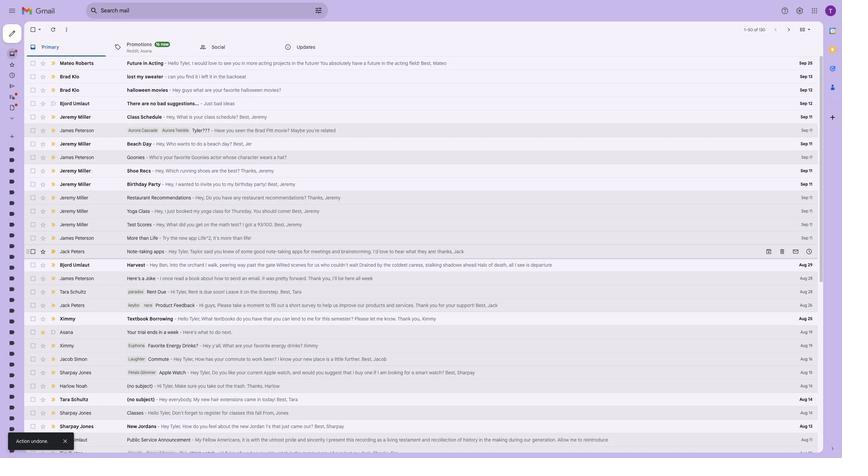 Task type: describe. For each thing, give the bounding box(es) containing it.
34 ‌ from the left
[[274, 329, 274, 335]]

was
[[266, 275, 275, 282]]

46 ‌ from the left
[[288, 329, 288, 335]]

- right classes
[[145, 410, 147, 416]]

you up backseat
[[233, 60, 241, 66]]

thanks, right recommendations?
[[308, 195, 324, 201]]

drinks?
[[183, 343, 198, 349]]

1 vertical spatial came
[[291, 423, 303, 430]]

if
[[374, 370, 377, 376]]

sep for hey, who wants to do a beach day? best, jer
[[801, 141, 809, 146]]

0 horizontal spatial week
[[168, 329, 179, 335]]

2 horizontal spatial me
[[571, 437, 577, 443]]

the left men's
[[295, 450, 302, 456]]

sep 11 for shoe recs - hey, which running shoes are the best? thanks, jeremy
[[801, 168, 813, 173]]

for right looking
[[405, 370, 411, 376]]

future in acting - hello tyler, i would love to see you in more acting projects in the future! you absolutely have a future in the acting field! best, mateo
[[127, 60, 447, 66]]

couldn't
[[331, 262, 348, 268]]

recs
[[140, 168, 151, 174]]

what right y'all,
[[223, 343, 234, 349]]

29 ‌ from the left
[[267, 329, 267, 335]]

0 horizontal spatial our
[[358, 302, 365, 308]]

best, right out?
[[315, 423, 326, 430]]

17 row from the top
[[24, 272, 819, 285]]

miller for beach
[[78, 141, 91, 147]]

1 mateo from the left
[[60, 60, 74, 66]]

1 horizontal spatial would
[[302, 370, 315, 376]]

sep 13
[[801, 74, 813, 79]]

harvest
[[127, 262, 145, 268]]

action undone. alert
[[8, 15, 832, 450]]

aug 15
[[801, 370, 813, 375]]

are up commute
[[235, 343, 242, 349]]

running
[[180, 168, 197, 174]]

0 horizontal spatial you
[[254, 208, 261, 214]]

sep 12 for halloween movies - hey guys what are your favorite halloween movies?
[[801, 87, 813, 92]]

82 ‌ from the left
[[331, 329, 331, 335]]

tab list containing promotions
[[24, 38, 824, 57]]

0 horizontal spatial can
[[168, 74, 176, 80]]

- left the who's
[[146, 154, 148, 160]]

11 for class schedule - hey, what is your class schedule? best, jeremy
[[810, 114, 813, 119]]

james peterson for goonies
[[60, 154, 94, 160]]

25 for hello tyler, what textbooks do you have that you can lend to me for this semester? please let me know. thank you, ximmy
[[809, 316, 813, 321]]

15
[[809, 370, 813, 375]]

27 row from the top
[[24, 406, 819, 420]]

in up backseat
[[242, 60, 245, 66]]

56 ‌ from the left
[[300, 329, 300, 335]]

1 watch from the left
[[202, 450, 215, 456]]

0 horizontal spatial favorite
[[174, 154, 191, 160]]

0 horizontal spatial me
[[307, 316, 314, 322]]

71 ‌ from the left
[[318, 329, 318, 335]]

i left "present"
[[327, 437, 328, 443]]

1 horizontal spatial here's
[[183, 329, 197, 335]]

1 apple from the left
[[159, 370, 172, 376]]

1 horizontal spatial take
[[233, 302, 242, 308]]

miller for test
[[77, 222, 88, 228]]

for left classes
[[222, 410, 228, 416]]

1 jacob from the left
[[60, 356, 73, 362]]

do left next.
[[215, 329, 221, 335]]

the right future
[[387, 60, 394, 66]]

1 halloween from the left
[[127, 87, 151, 93]]

13 for hey tyler, how do you feel about the new jordan 1's that just came out? best, sharpay
[[809, 424, 813, 429]]

services.
[[396, 302, 415, 308]]

help
[[323, 302, 332, 308]]

beach
[[127, 141, 142, 147]]

you right said
[[214, 249, 222, 255]]

us for for
[[315, 262, 320, 268]]

jeremy miller for shoe recs
[[60, 168, 91, 174]]

shadows
[[443, 262, 462, 268]]

1 horizontal spatial on
[[244, 289, 249, 295]]

miller for shoe
[[78, 168, 91, 174]]

aug 10
[[801, 451, 813, 456]]

to left fill
[[266, 302, 270, 308]]

22 ‌ from the left
[[259, 329, 259, 335]]

have down moment
[[252, 316, 262, 322]]

0 vertical spatial my
[[194, 397, 200, 403]]

hi for watch
[[220, 450, 224, 456]]

2 vertical spatial what
[[198, 329, 208, 335]]

you're
[[307, 127, 320, 134]]

the left 'future!'
[[297, 60, 304, 66]]

noah
[[76, 383, 87, 389]]

0 vertical spatial what
[[193, 87, 204, 93]]

2 taking from the left
[[278, 249, 291, 255]]

i right death,
[[515, 262, 517, 268]]

2 rent from the left
[[189, 289, 198, 295]]

59 ‌ from the left
[[304, 329, 304, 335]]

0 vertical spatial hello
[[168, 60, 179, 66]]

bjord umlaut for public service announcement
[[60, 437, 87, 443]]

booked
[[176, 208, 192, 214]]

- up energy
[[180, 329, 182, 335]]

83 ‌ from the left
[[333, 329, 333, 335]]

james peterson for more than life
[[60, 235, 94, 241]]

thanks, down as
[[373, 450, 390, 456]]

the down email.
[[251, 289, 258, 295]]

row containing asana
[[24, 326, 819, 339]]

1 vertical spatial what
[[406, 249, 417, 255]]

hey, for hey, who wants to do a beach day? best, jer
[[156, 141, 166, 147]]

0 vertical spatial see
[[224, 60, 232, 66]]

- right watch
[[187, 370, 190, 376]]

sep for hey guys what are your favorite halloween movies?
[[801, 87, 808, 92]]

during
[[509, 437, 523, 443]]

1 horizontal spatial out
[[277, 302, 285, 308]]

euphoria favorite energy drinks? - hey y'all, what are your favorite energy drinks? ximmy
[[128, 343, 318, 349]]

70 ‌ from the left
[[317, 329, 317, 335]]

1 peters from the top
[[71, 249, 85, 255]]

leave
[[226, 289, 239, 295]]

33 ‌ from the left
[[272, 329, 272, 335]]

29 row from the top
[[24, 433, 819, 447]]

here's a joke - i once read a book about how to send an email. it was pretty forward. thank you, i'll be here all week
[[127, 275, 373, 282]]

1 vertical spatial class
[[139, 208, 150, 214]]

in right future
[[382, 60, 386, 66]]

4 row from the top
[[24, 97, 819, 110]]

living
[[387, 437, 398, 443]]

55 ‌ from the left
[[299, 329, 299, 335]]

the right with
[[261, 437, 268, 443]]

10 ‌ from the left
[[245, 329, 245, 335]]

us for help
[[333, 302, 338, 308]]

2 apps from the left
[[292, 249, 303, 255]]

wants
[[177, 141, 190, 147]]

1 sharpay jones from the top
[[60, 370, 91, 376]]

30 ‌ from the left
[[269, 329, 269, 335]]

75 ‌ from the left
[[323, 329, 323, 335]]

jeremy miller for restaurant recommendations
[[60, 195, 88, 201]]

28 for james peterson
[[809, 276, 813, 281]]

1 horizontal spatial me
[[377, 316, 383, 322]]

the right the try
[[171, 235, 178, 241]]

0 vertical spatial favorite
[[224, 87, 240, 93]]

- right sweater
[[165, 74, 167, 80]]

tyler, up (no subject) - hi tyler, make sure you take out the trash. thanks, harlow
[[200, 370, 211, 376]]

(no subject) - hey everybody, my new hair extensions came in today! best, tara
[[127, 397, 298, 403]]

energy
[[166, 343, 181, 349]]

who
[[321, 262, 330, 268]]

the right into
[[179, 262, 186, 268]]

support!
[[457, 302, 475, 308]]

sharpay jones for new jordans
[[60, 423, 94, 430]]

action undone.
[[16, 438, 48, 444]]

aug 28 for tara schultz
[[801, 289, 813, 294]]

what left did
[[167, 222, 178, 228]]

tyler, left don't at the bottom
[[160, 410, 171, 416]]

9 row from the top
[[24, 164, 819, 178]]

umlaut for there are no bad suggestions... - just bad ideas
[[73, 101, 90, 107]]

0 vertical spatial please
[[218, 302, 232, 308]]

39 ‌ from the left
[[280, 329, 280, 335]]

1 tim from the left
[[60, 450, 67, 456]]

best, down the come!
[[275, 222, 286, 228]]

sep for just bad ideas
[[801, 101, 808, 106]]

12 row from the top
[[24, 204, 819, 218]]

this for you
[[322, 316, 330, 322]]

jacob simon
[[60, 356, 87, 362]]

- down wanted
[[192, 195, 195, 201]]

hair
[[211, 397, 219, 403]]

jones right from,
[[276, 410, 289, 416]]

65 ‌ from the left
[[311, 329, 311, 335]]

0 vertical spatial class
[[205, 114, 215, 120]]

a left moment
[[243, 302, 246, 308]]

walk,
[[208, 262, 219, 268]]

aug 28 for james peterson
[[801, 276, 813, 281]]

miller for restaurant
[[77, 195, 88, 201]]

0 vertical spatial love
[[209, 60, 217, 66]]

new left jordan on the bottom left of page
[[240, 423, 249, 430]]

is left due
[[199, 289, 203, 295]]

recording
[[356, 437, 376, 443]]

i left wanted
[[176, 181, 177, 187]]

do down forget
[[193, 423, 199, 430]]

are!
[[429, 249, 437, 255]]

sep 12 for there are no bad suggestions... - just bad ideas
[[801, 101, 813, 106]]

best, right watch?
[[446, 370, 457, 376]]

- left just on the left of page
[[200, 101, 203, 107]]

8 row from the top
[[24, 151, 819, 164]]

tyler, up "feedback"
[[176, 289, 187, 295]]

social tab
[[194, 38, 279, 57]]

45 ‌ from the left
[[287, 329, 287, 335]]

y'all,
[[212, 343, 222, 349]]

1 vertical spatial my
[[195, 437, 202, 443]]

invite
[[201, 181, 212, 187]]

42 ‌ from the left
[[283, 329, 283, 335]]

room.
[[317, 450, 329, 456]]

47 ‌ from the left
[[289, 329, 289, 335]]

everybody,
[[169, 397, 192, 403]]

know.
[[385, 316, 397, 322]]

16 ‌ from the left
[[252, 329, 252, 335]]

2 than from the left
[[233, 235, 243, 241]]

1 james peterson from the top
[[60, 127, 94, 134]]

paradox rent due - hi tyler, rent is due soon! leave it on the doorstep. best, tara
[[128, 289, 302, 295]]

68 ‌ from the left
[[314, 329, 314, 335]]

25 ‌ from the left
[[263, 329, 263, 335]]

brad for lost my sweater - can you find it i left it in the backseat
[[60, 74, 71, 80]]

11 for birthday party - hey, i wanted to invite you to my birthday party! best, jeremy
[[810, 182, 813, 187]]

84 ‌ from the left
[[334, 329, 334, 335]]

the left trash.
[[226, 383, 233, 389]]

i right if
[[378, 370, 379, 376]]

jeremy miller for test scores
[[60, 222, 88, 228]]

race
[[144, 303, 152, 308]]

18 row from the top
[[24, 285, 819, 299]]

life^2,
[[198, 235, 212, 241]]

as
[[377, 437, 382, 443]]

brad klo for halloween
[[60, 87, 79, 93]]

- right drinks?
[[200, 343, 202, 349]]

- right commute
[[170, 356, 173, 362]]

sep 11 for goonies - who's your favorite goonies actor whose character wears a hat?
[[802, 155, 813, 160]]

umlaut for harvest - hey ben, into the orchard i walk, peering way past the gate wilted scenes for us who couldn't wait drained by the coldest caress, stalking shadows ahead halo of death, all i see is departure
[[73, 262, 90, 268]]

birthday
[[235, 181, 253, 187]]

0 vertical spatial more
[[247, 60, 258, 66]]

refresh image
[[50, 26, 57, 33]]

10 row from the top
[[24, 178, 819, 191]]

1 vertical spatial just
[[282, 423, 290, 430]]

2 vertical spatial hello
[[148, 410, 159, 416]]

halloween movies - hey guys what are your favorite halloween movies?
[[127, 87, 282, 93]]

72 ‌ from the left
[[319, 329, 319, 335]]

scenes
[[291, 262, 306, 268]]

what down guys,
[[202, 316, 213, 322]]

26 row from the top
[[24, 393, 819, 406]]

1 horizontal spatial can
[[282, 316, 290, 322]]

1 horizontal spatial you,
[[412, 316, 421, 322]]

32 ‌ from the left
[[271, 329, 271, 335]]

math
[[219, 222, 230, 228]]

the right by
[[384, 262, 391, 268]]

64 ‌ from the left
[[310, 329, 310, 335]]

you down place
[[316, 370, 324, 376]]

hey, for hey, what did you get on the math test? i got a 93/100. best, jeremy
[[156, 222, 166, 228]]

- down the try
[[165, 249, 168, 255]]

2 jack peters from the top
[[60, 302, 85, 308]]

bjord umlaut for there are no bad suggestions...
[[60, 101, 90, 107]]

41 ‌ from the left
[[282, 329, 282, 335]]

0 vertical spatial just
[[167, 208, 175, 214]]

and up know.
[[387, 302, 395, 308]]

sharpay right watch?
[[458, 370, 475, 376]]

1 horizontal spatial our
[[524, 437, 531, 443]]

from,
[[263, 410, 275, 416]]

2 vertical spatial brad
[[255, 127, 265, 134]]

schultz for aug 14
[[71, 397, 88, 403]]

am
[[380, 370, 387, 376]]

best, down "pretty"
[[281, 289, 292, 295]]

tyler, left taylor at the bottom left of the page
[[178, 249, 189, 255]]

movie?
[[275, 127, 290, 134]]

my left yoga
[[194, 208, 200, 214]]

81 ‌ from the left
[[330, 329, 330, 335]]

new
[[127, 423, 137, 430]]

9 ‌ from the left
[[243, 329, 243, 335]]

3 ‌ from the left
[[236, 329, 236, 335]]

did
[[179, 222, 186, 228]]

and up couldn't
[[332, 249, 340, 255]]

suggestions...
[[167, 101, 199, 107]]

1 jack peters from the top
[[60, 249, 85, 255]]

60 ‌ from the left
[[305, 329, 305, 335]]

is left with
[[246, 437, 250, 443]]

54 ‌ from the left
[[298, 329, 298, 335]]

roberts
[[76, 60, 94, 66]]

- right scores
[[153, 222, 155, 228]]

get
[[196, 222, 203, 228]]

1 vertical spatial more
[[221, 235, 232, 241]]

schedule
[[141, 114, 162, 120]]

0 vertical spatial that
[[264, 316, 272, 322]]

bjord for there are no bad suggestions... - just bad ideas
[[60, 101, 72, 107]]

66 ‌ from the left
[[312, 329, 312, 335]]

maybe
[[291, 127, 305, 134]]

laughter
[[128, 357, 145, 362]]

peterson for here's
[[75, 275, 94, 282]]

thanks,
[[438, 249, 453, 255]]

sep for hello tyler, i would love to see you in more acting projects in the future! you absolutely have a future in the acting field! best, mateo
[[800, 61, 808, 66]]

my left birthday
[[228, 181, 234, 187]]

0 vertical spatial here's
[[127, 275, 141, 282]]

life
[[150, 235, 158, 241]]

feedback
[[174, 302, 195, 308]]

my right the lost on the top left of page
[[137, 74, 144, 80]]

i left buy
[[353, 370, 354, 376]]

i left found
[[237, 450, 239, 456]]

find
[[186, 74, 194, 80]]

0 horizontal spatial you,
[[323, 275, 332, 282]]

test scores - hey, what did you get on the math test? i got a 93/100. best, jeremy
[[127, 222, 302, 228]]

- right due
[[168, 289, 170, 295]]

79 ‌ from the left
[[328, 329, 328, 335]]

43 ‌ from the left
[[284, 329, 284, 335]]

a left beach
[[204, 141, 206, 147]]

hat?
[[278, 154, 287, 160]]

petals glimmer apple watch - hey tyler, do you like your current apple watch, and would you suggest that i buy one if i am looking for a smart watch? best, sharpay
[[128, 370, 475, 376]]

14 for classes - hello tyler, don't forget to register for classes this fall from, jones
[[809, 410, 813, 415]]

3 row from the top
[[24, 83, 819, 97]]

a left little
[[331, 356, 334, 362]]

know
[[281, 356, 292, 362]]

miller for birthday
[[78, 181, 91, 187]]

search mail image
[[88, 5, 100, 17]]

to left work
[[247, 356, 251, 362]]

the left best?
[[220, 168, 227, 174]]

- right 'jordans'
[[158, 423, 160, 430]]

tyler, down americans,
[[225, 450, 236, 456]]

new inside tab
[[161, 42, 169, 47]]

2 jacob from the left
[[374, 356, 387, 362]]

caress,
[[409, 262, 425, 268]]

to down social
[[218, 60, 223, 66]]

13 ‌ from the left
[[248, 329, 248, 335]]

euphoria
[[128, 343, 145, 348]]

of right halo
[[489, 262, 493, 268]]

favorite
[[148, 343, 165, 349]]

1 james from the top
[[60, 127, 74, 134]]

57 ‌ from the left
[[301, 329, 301, 335]]

aug 29
[[800, 262, 813, 267]]

jeremy miller for class schedule
[[60, 114, 91, 120]]

i right room.
[[330, 450, 332, 456]]

26 ‌ from the left
[[264, 329, 264, 335]]

americans,
[[217, 437, 241, 443]]

service
[[141, 437, 157, 443]]

27 ‌ from the left
[[265, 329, 265, 335]]

2 acting from the left
[[395, 60, 409, 66]]

sep 11 for birthday party - hey, i wanted to invite you to my birthday party! best, jeremy
[[801, 182, 813, 187]]

beach
[[207, 141, 221, 147]]

11 for shoe recs - hey, which running shoes are the best? thanks, jeremy
[[810, 168, 813, 173]]

2 watch from the left
[[276, 450, 289, 456]]

0 vertical spatial on
[[204, 222, 209, 228]]

new left the hair
[[201, 397, 210, 403]]

harlow noah
[[60, 383, 87, 389]]

i left know
[[278, 356, 279, 362]]

1 horizontal spatial love
[[380, 249, 388, 255]]

smart
[[416, 370, 428, 376]]

in right projects
[[292, 60, 296, 66]]

you right services.
[[430, 302, 438, 308]]

12 for halloween movies - hey guys what are your favorite halloween movies?
[[809, 87, 813, 92]]

14 row from the top
[[24, 231, 819, 245]]

sep for hey, i just booked my yoga class for thursday. you should come! best, jeremy
[[802, 209, 809, 214]]

you left 'find'
[[177, 74, 185, 80]]

halo
[[478, 262, 488, 268]]

character
[[238, 154, 259, 160]]

watch?
[[429, 370, 445, 376]]

how for has
[[195, 356, 205, 362]]

row containing jacob simon
[[24, 352, 819, 366]]

i
[[199, 74, 200, 80]]

like
[[228, 370, 235, 376]]

out?
[[304, 423, 314, 430]]

have
[[215, 127, 225, 134]]

jones for aug 15
[[79, 370, 91, 376]]

hey up watch
[[174, 356, 182, 362]]

hey up the sure
[[191, 370, 199, 376]]

mateo roberts
[[60, 60, 94, 66]]

jones for aug 14
[[79, 410, 91, 416]]

i left once
[[160, 275, 161, 282]]

0 horizontal spatial take
[[207, 383, 216, 389]]

commute
[[148, 356, 169, 362]]

53 ‌ from the left
[[296, 329, 296, 335]]

lost my sweater - can you find it i left it in the backseat
[[127, 74, 246, 80]]

28 ‌ from the left
[[266, 329, 266, 335]]

future!
[[305, 60, 320, 66]]

main content containing promotions
[[24, 22, 824, 458]]

peterson for more
[[75, 235, 94, 241]]

20 ‌ from the left
[[257, 329, 257, 335]]

85 ‌ from the left
[[335, 329, 335, 335]]

is right place
[[326, 356, 330, 362]]

- right joke
[[157, 275, 159, 282]]

updates tab
[[279, 38, 364, 57]]

recommendations?
[[266, 195, 307, 201]]

fill
[[271, 302, 276, 308]]

the left math
[[211, 222, 218, 228]]

2 horizontal spatial favorite
[[254, 343, 270, 349]]

sep for can you find it i left it in the backseat
[[801, 74, 808, 79]]

- right the harvest
[[147, 262, 149, 268]]

coldest
[[392, 262, 408, 268]]

sep for hey, do you have any restaurant recommendations? thanks, jeremy
[[802, 195, 809, 200]]

2 tim from the left
[[391, 450, 399, 456]]

hey left y'all,
[[203, 343, 211, 349]]

current
[[247, 370, 263, 376]]

6 ‌ from the left
[[240, 329, 240, 335]]

aurora for aurora cascade
[[128, 128, 141, 133]]

1 horizontal spatial see
[[518, 262, 525, 268]]

2 row from the top
[[24, 70, 819, 83]]

19 for ximmy
[[809, 343, 813, 348]]

1 vertical spatial please
[[355, 316, 369, 322]]

hi for subject)
[[157, 383, 162, 389]]

0 horizontal spatial came
[[244, 397, 256, 403]]

0 vertical spatial class
[[127, 114, 140, 120]]

jeremy miller for birthday party
[[60, 181, 91, 187]]

in down "pride" at the bottom left
[[290, 450, 294, 456]]

to up y'all,
[[210, 329, 214, 335]]



Task type: vqa. For each thing, say whether or not it's contained in the screenshot.


Task type: locate. For each thing, give the bounding box(es) containing it.
favorite
[[224, 87, 240, 93], [174, 154, 191, 160], [254, 343, 270, 349]]

14 ‌ from the left
[[249, 329, 249, 335]]

extensions
[[220, 397, 243, 403]]

11 for beach day - hey, who wants to do a beach day? best, jer
[[810, 141, 813, 146]]

0 vertical spatial out
[[277, 302, 285, 308]]

69 ‌ from the left
[[316, 329, 316, 335]]

in left today!
[[257, 397, 261, 403]]

11
[[810, 114, 813, 119], [810, 128, 813, 133], [810, 141, 813, 146], [810, 155, 813, 160], [810, 168, 813, 173], [810, 182, 813, 187], [810, 195, 813, 200], [810, 209, 813, 214], [810, 235, 813, 240], [810, 437, 813, 442]]

me down survey
[[307, 316, 314, 322]]

1 horizontal spatial all
[[509, 262, 514, 268]]

1 horizontal spatial do
[[212, 370, 218, 376]]

1 acting from the left
[[259, 60, 272, 66]]

tim down living
[[391, 450, 399, 456]]

1 aug 28 from the top
[[801, 276, 813, 281]]

have left future
[[353, 60, 363, 66]]

1 vertical spatial can
[[282, 316, 290, 322]]

asana down promotions
[[141, 48, 152, 53]]

some
[[241, 249, 253, 255]]

77 ‌ from the left
[[325, 329, 325, 335]]

sharpay for aug 13
[[60, 423, 79, 430]]

came left out?
[[291, 423, 303, 430]]

28 down 29 at bottom
[[809, 276, 813, 281]]

12 ‌ from the left
[[247, 329, 247, 335]]

hi for feedback
[[199, 302, 204, 308]]

mateo down primary tab
[[60, 60, 74, 66]]

28 row from the top
[[24, 420, 819, 433]]

related
[[321, 127, 336, 134]]

tyler, down "feedback"
[[190, 316, 201, 322]]

apple
[[159, 370, 172, 376], [264, 370, 276, 376]]

our
[[358, 302, 365, 308], [524, 437, 531, 443]]

14 for (no subject) - hey everybody, my new hair extensions came in today! best, tara
[[809, 397, 813, 402]]

borrowing
[[150, 316, 173, 322]]

2 sep 12 from the top
[[801, 101, 813, 106]]

peterson for goonies
[[75, 154, 94, 160]]

2 klo from the top
[[72, 87, 79, 93]]

1 vertical spatial 12
[[809, 101, 813, 106]]

1 horizontal spatial you
[[321, 60, 328, 66]]

to right wants
[[191, 141, 196, 147]]

primary
[[42, 44, 59, 50]]

have left the at
[[333, 450, 343, 456]]

orchard
[[188, 262, 204, 268]]

apple down been?
[[264, 370, 276, 376]]

thank for our
[[416, 302, 429, 308]]

0 horizontal spatial do
[[206, 195, 212, 201]]

bjord umlaut for harvest
[[60, 262, 90, 268]]

2 bad from the left
[[214, 101, 222, 107]]

older image
[[786, 26, 793, 33]]

25 row from the top
[[24, 379, 819, 393]]

glimmer
[[140, 370, 156, 375]]

2 peterson from the top
[[75, 154, 94, 160]]

11 for goonies - who's your favorite goonies actor whose character wears a hat?
[[810, 155, 813, 160]]

tim burton
[[60, 450, 83, 456]]

1 vertical spatial on
[[244, 289, 249, 295]]

2 apple from the left
[[264, 370, 276, 376]]

1 than from the left
[[139, 235, 149, 241]]

None checkbox
[[30, 60, 36, 67], [30, 73, 36, 80], [30, 87, 36, 94], [30, 100, 36, 107], [30, 141, 36, 147], [30, 154, 36, 161], [30, 167, 36, 174], [30, 181, 36, 188], [30, 208, 36, 215], [30, 221, 36, 228], [30, 248, 36, 255], [30, 262, 36, 268], [30, 289, 36, 295], [30, 329, 36, 336], [30, 342, 36, 349], [30, 423, 36, 430], [30, 450, 36, 457], [30, 60, 36, 67], [30, 73, 36, 80], [30, 87, 36, 94], [30, 100, 36, 107], [30, 141, 36, 147], [30, 154, 36, 161], [30, 167, 36, 174], [30, 181, 36, 188], [30, 208, 36, 215], [30, 221, 36, 228], [30, 248, 36, 255], [30, 262, 36, 268], [30, 289, 36, 295], [30, 329, 36, 336], [30, 342, 36, 349], [30, 423, 36, 430], [30, 450, 36, 457]]

19 for asana
[[809, 330, 813, 335]]

see
[[224, 60, 232, 66], [518, 262, 525, 268]]

0 vertical spatial us
[[315, 262, 320, 268]]

gmail image
[[22, 4, 58, 17]]

a right ends
[[164, 329, 166, 335]]

1 vertical spatial our
[[524, 437, 531, 443]]

0 horizontal spatial taking
[[139, 249, 153, 255]]

1 vertical spatial 25
[[809, 316, 813, 321]]

you
[[321, 60, 328, 66], [254, 208, 261, 214]]

james for here's a joke - i once read a book about how to send an email. it was pretty forward. thank you, i'll be here all week
[[60, 275, 74, 282]]

0 vertical spatial klo
[[72, 74, 79, 80]]

- left 'everybody,'
[[156, 397, 158, 403]]

james for goonies - who's your favorite goonies actor whose character wears a hat?
[[60, 154, 74, 160]]

meetings
[[311, 249, 331, 255]]

let
[[370, 316, 376, 322]]

james peterson
[[60, 127, 94, 134], [60, 154, 94, 160], [60, 235, 94, 241], [60, 275, 94, 282]]

0 vertical spatial you,
[[323, 275, 332, 282]]

recollection
[[432, 437, 457, 443]]

2 aurora from the left
[[162, 128, 175, 133]]

row containing harlow noah
[[24, 379, 819, 393]]

sharpay up the tim burton
[[60, 423, 79, 430]]

trash.
[[234, 383, 246, 389]]

12 for there are no bad suggestions... - just bad ideas
[[809, 101, 813, 106]]

1 horizontal spatial week
[[362, 275, 373, 282]]

1 brad klo from the top
[[60, 74, 79, 80]]

1 (no from the top
[[127, 383, 134, 389]]

1 goonies from the left
[[127, 154, 145, 160]]

1 horizontal spatial halloween
[[241, 87, 263, 93]]

this for utmost
[[347, 437, 354, 443]]

more
[[127, 235, 138, 241]]

11 ‌ from the left
[[246, 329, 246, 335]]

0 horizontal spatial apps
[[154, 249, 164, 255]]

got
[[245, 222, 253, 228]]

0 horizontal spatial bad
[[157, 101, 166, 107]]

None checkbox
[[30, 26, 36, 33], [30, 114, 36, 120], [30, 127, 36, 134], [30, 194, 36, 201], [30, 235, 36, 241], [30, 275, 36, 282], [30, 302, 36, 309], [30, 315, 36, 322], [30, 356, 36, 363], [30, 369, 36, 376], [30, 383, 36, 389], [30, 396, 36, 403], [30, 410, 36, 416], [30, 26, 36, 33], [30, 114, 36, 120], [30, 127, 36, 134], [30, 194, 36, 201], [30, 235, 36, 241], [30, 275, 36, 282], [30, 302, 36, 309], [30, 315, 36, 322], [30, 356, 36, 363], [30, 369, 36, 376], [30, 383, 36, 389], [30, 396, 36, 403], [30, 410, 36, 416]]

24 ‌ from the left
[[261, 329, 261, 335]]

advanced search options image
[[312, 4, 326, 17]]

our right during
[[524, 437, 531, 443]]

have left any
[[222, 195, 232, 201]]

0 vertical spatial came
[[244, 397, 256, 403]]

note-
[[266, 249, 278, 255]]

your trial ends in a week - here's what to do next. ‌ ‌ ‌ ‌ ‌ ‌ ‌ ‌ ‌ ‌ ‌ ‌ ‌ ‌ ‌ ‌ ‌ ‌ ‌ ‌ ‌ ‌ ‌ ‌ ‌ ‌ ‌ ‌ ‌ ‌ ‌ ‌ ‌ ‌ ‌ ‌ ‌ ‌ ‌ ‌ ‌ ‌ ‌ ‌ ‌ ‌ ‌ ‌ ‌ ‌ ‌ ‌ ‌ ‌ ‌ ‌ ‌ ‌ ‌ ‌ ‌ ‌ ‌ ‌ ‌ ‌ ‌ ‌ ‌ ‌ ‌ ‌ ‌ ‌ ‌ ‌ ‌ ‌ ‌ ‌ ‌ ‌ ‌ ‌ ‌ ‌ ‌
[[127, 329, 337, 335]]

mateo right field!
[[433, 60, 447, 66]]

0 horizontal spatial asana
[[60, 329, 73, 335]]

- right acting
[[165, 60, 167, 66]]

just
[[204, 101, 213, 107]]

0 vertical spatial bjord
[[60, 101, 72, 107]]

20 row from the top
[[24, 312, 819, 326]]

thank right services.
[[416, 302, 429, 308]]

21 ‌ from the left
[[258, 329, 258, 335]]

hey, for hey, which running shoes are the best? thanks, jeremy
[[156, 168, 165, 174]]

about for the
[[218, 423, 231, 430]]

0 horizontal spatial this
[[246, 410, 254, 416]]

6 row from the top
[[24, 124, 819, 137]]

wears
[[260, 154, 273, 160]]

promotions, 16 new messages, tab
[[109, 38, 194, 57]]

1 tara schultz from the top
[[60, 289, 86, 295]]

me right allow
[[571, 437, 577, 443]]

11 for yoga class - hey, i just booked my yoga class for thursday. you should come! best, jeremy
[[810, 209, 813, 214]]

week down drained in the left of the page
[[362, 275, 373, 282]]

buy
[[356, 370, 364, 376]]

toggle split pane mode image
[[800, 26, 807, 33]]

37 ‌ from the left
[[277, 329, 277, 335]]

11 for restaurant recommendations - hey, do you have any restaurant recommendations? thanks, jeremy
[[810, 195, 813, 200]]

1 apps from the left
[[154, 249, 164, 255]]

1 klo from the top
[[72, 74, 79, 80]]

sep 11 for class schedule - hey, what is your class schedule? best, jeremy
[[801, 114, 813, 119]]

1 vertical spatial peters
[[71, 302, 85, 308]]

thank for please
[[398, 316, 411, 322]]

3 james peterson from the top
[[60, 235, 94, 241]]

16 inside tab
[[156, 42, 160, 47]]

app
[[189, 235, 197, 241]]

hey, up recommendations
[[165, 181, 175, 187]]

1 vertical spatial brad
[[60, 87, 71, 93]]

2 brad klo from the top
[[60, 87, 79, 93]]

1 vertical spatial schultz
[[71, 397, 88, 403]]

fall
[[255, 410, 262, 416]]

a right read
[[185, 275, 188, 282]]

0 vertical spatial 12
[[809, 87, 813, 92]]

new left "app"
[[179, 235, 188, 241]]

13 row from the top
[[24, 218, 819, 231]]

pitt
[[266, 127, 274, 134]]

jacob left simon
[[60, 356, 73, 362]]

87 ‌ from the left
[[337, 329, 337, 335]]

wrist watch - hi tyler, i found your wrist watch in the men's room. i have it at my desk. thanks, tim
[[190, 450, 399, 456]]

2 harlow from the left
[[265, 383, 280, 389]]

a left joke
[[142, 275, 145, 282]]

favorite up the ideas
[[224, 87, 240, 93]]

36 ‌ from the left
[[276, 329, 276, 335]]

hey, for hey, what is your class schedule? best, jeremy
[[167, 114, 176, 120]]

james for more than life - try the new app life^2, it's more than life!
[[60, 235, 74, 241]]

0 vertical spatial 19
[[809, 330, 813, 335]]

16 new
[[156, 42, 169, 47]]

0 horizontal spatial how
[[183, 423, 192, 430]]

2 goonies from the left
[[192, 154, 209, 160]]

acting
[[259, 60, 272, 66], [395, 60, 409, 66]]

0 horizontal spatial all
[[356, 275, 361, 282]]

petals
[[128, 370, 140, 375]]

sep 11
[[801, 114, 813, 119], [802, 128, 813, 133], [801, 141, 813, 146], [802, 155, 813, 160], [801, 168, 813, 173], [801, 182, 813, 187], [802, 195, 813, 200], [802, 209, 813, 214], [802, 235, 813, 240]]

1 vertical spatial this
[[246, 410, 254, 416]]

50
[[749, 27, 754, 32]]

row
[[24, 57, 819, 70], [24, 70, 819, 83], [24, 83, 819, 97], [24, 97, 819, 110], [24, 110, 819, 124], [24, 124, 819, 137], [24, 137, 819, 151], [24, 151, 819, 164], [24, 164, 819, 178], [24, 178, 819, 191], [24, 191, 819, 204], [24, 204, 819, 218], [24, 218, 819, 231], [24, 231, 819, 245], [24, 245, 819, 258], [24, 258, 819, 272], [24, 272, 819, 285], [24, 285, 819, 299], [24, 299, 819, 312], [24, 312, 819, 326], [24, 326, 819, 339], [24, 339, 819, 352], [24, 352, 819, 366], [24, 366, 819, 379], [24, 379, 819, 393], [24, 393, 819, 406], [24, 406, 819, 420], [24, 420, 819, 433], [24, 433, 819, 447], [24, 447, 819, 458]]

sharpay for aug 14
[[60, 410, 78, 416]]

do
[[206, 195, 212, 201], [212, 370, 218, 376]]

0 vertical spatial aug 28
[[801, 276, 813, 281]]

2 halloween from the left
[[241, 87, 263, 93]]

0 vertical spatial can
[[168, 74, 176, 80]]

you left seen
[[226, 127, 234, 134]]

8 ‌ from the left
[[242, 329, 242, 335]]

day
[[143, 141, 152, 147]]

1 vertical spatial you,
[[412, 316, 421, 322]]

2 13 from the top
[[809, 424, 813, 429]]

sep 11 for yoga class - hey, i just booked my yoga class for thursday. you should come! best, jeremy
[[802, 209, 813, 214]]

jer
[[245, 141, 252, 147]]

hey, for hey, i just booked my yoga class for thursday. you should come! best, jeremy
[[155, 208, 164, 214]]

to left invite
[[195, 181, 199, 187]]

to right forget
[[199, 410, 203, 416]]

1 vertical spatial take
[[207, 383, 216, 389]]

the right seen
[[247, 127, 254, 134]]

sep for hey, which running shoes are the best? thanks, jeremy
[[801, 168, 809, 173]]

best, right the come!
[[292, 208, 303, 214]]

miller for class
[[78, 114, 91, 120]]

guys,
[[205, 302, 216, 308]]

- right "feedback"
[[196, 302, 198, 308]]

0 horizontal spatial see
[[224, 60, 232, 66]]

58 ‌ from the left
[[302, 329, 302, 335]]

and right watch,
[[293, 370, 301, 376]]

forget
[[185, 410, 198, 416]]

0 vertical spatial this
[[322, 316, 330, 322]]

3 sharpay jones from the top
[[60, 423, 94, 430]]

of right knew
[[235, 249, 240, 255]]

it right left
[[210, 74, 212, 80]]

1 vertical spatial see
[[518, 262, 525, 268]]

watch right the 'wrist' at left
[[202, 450, 215, 456]]

to right lend
[[302, 316, 306, 322]]

sep 11 for restaurant recommendations - hey, do you have any restaurant recommendations? thanks, jeremy
[[802, 195, 813, 200]]

1 horizontal spatial just
[[282, 423, 290, 430]]

subject) for hi
[[135, 383, 153, 389]]

61 ‌ from the left
[[306, 329, 306, 335]]

0 horizontal spatial acting
[[259, 60, 272, 66]]

aug 19 for ximmy
[[801, 343, 813, 348]]

None search field
[[86, 3, 328, 19]]

0 horizontal spatial rent
[[147, 289, 157, 295]]

settings image
[[796, 7, 805, 15]]

14 for (no subject) - hi tyler, make sure you take out the trash. thanks, harlow
[[809, 383, 813, 388]]

1 vertical spatial asana
[[60, 329, 73, 335]]

to left help
[[317, 302, 322, 308]]

please up textbooks
[[218, 302, 232, 308]]

7 ‌ from the left
[[241, 329, 241, 335]]

0 vertical spatial thank
[[308, 275, 322, 282]]

2 vertical spatial favorite
[[254, 343, 270, 349]]

1 vertical spatial week
[[168, 329, 179, 335]]

aurora cascade
[[128, 128, 158, 133]]

asana inside the promotions, 16 new messages, tab
[[141, 48, 152, 53]]

35 ‌ from the left
[[275, 329, 275, 335]]

19 row from the top
[[24, 299, 819, 312]]

0 horizontal spatial apple
[[159, 370, 172, 376]]

love right the i'd at left bottom
[[380, 249, 388, 255]]

0 vertical spatial 28
[[809, 276, 813, 281]]

umlaut for public service announcement - my fellow americans, it is with the utmost pride and sincerity i present this recording as a living testament and recollection of history in the making during our generation. allow me to reintroduce
[[72, 437, 87, 443]]

for down product feedback - hi guys, please take a moment to fill out a short survey to help us improve our products and services. thank you for your support! best, jack
[[315, 316, 321, 322]]

0 vertical spatial 14
[[809, 383, 813, 388]]

1 vertical spatial (no
[[127, 397, 135, 403]]

and right "pride" at the bottom left
[[298, 437, 306, 443]]

to left reintroduce
[[578, 437, 583, 443]]

reintroduce
[[584, 437, 609, 443]]

register
[[205, 410, 221, 416]]

11 for public service announcement - my fellow americans, it is with the utmost pride and sincerity i present this recording as a living testament and recollection of history in the making during our generation. allow me to reintroduce
[[810, 437, 813, 442]]

all right death,
[[509, 262, 514, 268]]

0 horizontal spatial tim
[[60, 450, 67, 456]]

0 vertical spatial about
[[201, 275, 214, 282]]

social
[[212, 44, 225, 50]]

goonies
[[127, 154, 145, 160], [192, 154, 209, 160]]

aug 14 for (no subject) - hi tyler, make sure you take out the trash. thanks, harlow
[[801, 383, 813, 388]]

13 for can you find it i left it in the backseat
[[809, 74, 813, 79]]

apps up scenes
[[292, 249, 303, 255]]

present
[[329, 437, 345, 443]]

1 vertical spatial do
[[212, 370, 218, 376]]

it right the leave
[[240, 289, 243, 295]]

13
[[809, 74, 813, 79], [809, 424, 813, 429]]

best, right party!
[[268, 181, 279, 187]]

primary tab
[[24, 38, 109, 57]]

1 vertical spatial favorite
[[174, 154, 191, 160]]

1 horizontal spatial aurora
[[162, 128, 175, 133]]

my down the sure
[[194, 397, 200, 403]]

aug 14 for classes - hello tyler, don't forget to register for classes this fall from, jones
[[801, 410, 813, 415]]

1 horizontal spatial rent
[[189, 289, 198, 295]]

here's up drinks?
[[183, 329, 197, 335]]

23 row from the top
[[24, 352, 819, 366]]

sep for hey, what is your class schedule? best, jeremy
[[801, 114, 809, 119]]

hi right due
[[171, 289, 175, 295]]

1 vertical spatial hello
[[178, 316, 189, 322]]

jones down noah
[[79, 410, 91, 416]]

shoes
[[198, 168, 211, 174]]

in right history
[[479, 437, 483, 443]]

men's
[[303, 450, 316, 456]]

0 horizontal spatial would
[[195, 60, 207, 66]]

1 horizontal spatial this
[[322, 316, 330, 322]]

16 right promotions
[[156, 42, 160, 47]]

james
[[60, 127, 74, 134], [60, 154, 74, 160], [60, 235, 74, 241], [60, 275, 74, 282]]

1 horizontal spatial asana
[[141, 48, 152, 53]]

1 vertical spatial class
[[213, 208, 224, 214]]

sharpay jones for classes
[[60, 410, 91, 416]]

row containing tim burton
[[24, 447, 819, 458]]

- right "day" at the left
[[153, 141, 155, 147]]

jones for aug 13
[[80, 423, 94, 430]]

you left feel
[[200, 423, 208, 430]]

2 bjord umlaut from the top
[[60, 262, 90, 268]]

1 vertical spatial 16
[[809, 357, 813, 362]]

watch,
[[278, 370, 292, 376]]

jacob
[[60, 356, 73, 362], [374, 356, 387, 362]]

1 horizontal spatial about
[[218, 423, 231, 430]]

any
[[234, 195, 241, 201]]

17 ‌ from the left
[[253, 329, 253, 335]]

best, right the support!
[[476, 302, 487, 308]]

0 horizontal spatial more
[[221, 235, 232, 241]]

toolbar
[[763, 221, 817, 228]]

brainstorming.
[[341, 249, 372, 255]]

for left the support!
[[439, 302, 445, 308]]

62 ‌ from the left
[[307, 329, 307, 335]]

1 horizontal spatial more
[[247, 60, 258, 66]]

rent left due
[[147, 289, 157, 295]]

pretty
[[276, 275, 288, 282]]

tyler, left the make
[[163, 383, 174, 389]]

hey left ben,
[[150, 262, 158, 268]]

on down an
[[244, 289, 249, 295]]

drained
[[360, 262, 376, 268]]

support image
[[782, 7, 790, 15]]

93/100.
[[258, 222, 274, 228]]

apps down the life
[[154, 249, 164, 255]]

sharpay down harlow noah
[[60, 410, 78, 416]]

1 vertical spatial that
[[343, 370, 352, 376]]

miller for yoga
[[77, 208, 88, 214]]

row containing mateo roberts
[[24, 57, 819, 70]]

restaurant
[[127, 195, 150, 201]]

book
[[189, 275, 200, 282]]

0 horizontal spatial about
[[201, 275, 214, 282]]

test?
[[231, 222, 242, 228]]

aug 14 for (no subject) - hey everybody, my new hair extensions came in today! best, tara
[[800, 397, 813, 402]]

16 up the 15
[[809, 357, 813, 362]]

aurora for aurora twinkle
[[162, 128, 175, 133]]

tara schultz for aug 28
[[60, 289, 86, 295]]

main content
[[24, 22, 824, 458]]

16
[[156, 42, 160, 47], [809, 357, 813, 362]]

19 down aug 25 at the bottom right
[[809, 330, 813, 335]]

hello
[[168, 60, 179, 66], [178, 316, 189, 322], [148, 410, 159, 416]]

1 horizontal spatial 16
[[809, 357, 813, 362]]

hey, for hey, i wanted to invite you to my birthday party! best, jeremy
[[165, 181, 175, 187]]

22 row from the top
[[24, 339, 819, 352]]

0 vertical spatial week
[[362, 275, 373, 282]]

1 horizontal spatial than
[[233, 235, 243, 241]]

25 for hello tyler, i would love to see you in more acting projects in the future! you absolutely have a future in the acting field! best, mateo
[[809, 61, 813, 66]]

14
[[809, 383, 813, 388], [809, 397, 813, 402], [809, 410, 813, 415]]

tara schultz for aug 14
[[60, 397, 88, 403]]

just
[[167, 208, 175, 214], [282, 423, 290, 430]]

best?
[[228, 168, 240, 174]]

0 vertical spatial do
[[206, 195, 212, 201]]

more image
[[63, 26, 70, 33]]

i up 'find'
[[192, 60, 193, 66]]

a left smart
[[412, 370, 415, 376]]

1 vertical spatial 13
[[809, 424, 813, 429]]

the
[[297, 60, 304, 66], [387, 60, 394, 66], [219, 74, 226, 80], [247, 127, 254, 134], [220, 168, 227, 174], [211, 222, 218, 228], [171, 235, 178, 241], [179, 262, 186, 268], [258, 262, 265, 268], [384, 262, 391, 268], [251, 289, 258, 295], [226, 383, 233, 389], [232, 423, 239, 430], [261, 437, 268, 443], [484, 437, 492, 443], [295, 450, 302, 456]]

aug 26
[[801, 303, 813, 308]]

it left the at
[[344, 450, 347, 456]]

gate
[[266, 262, 276, 268]]

brad klo
[[60, 74, 79, 80], [60, 87, 79, 93]]

4 ‌ from the left
[[237, 329, 237, 335]]

halloween up there
[[127, 87, 151, 93]]

it left 'i'
[[195, 74, 198, 80]]

(no for (no subject) - hey everybody, my new hair extensions came in today! best, tara
[[127, 397, 135, 403]]

2 mateo from the left
[[433, 60, 447, 66]]

1 horizontal spatial taking
[[278, 249, 291, 255]]

- right recs
[[152, 168, 154, 174]]

class
[[205, 114, 215, 120], [213, 208, 224, 214]]

aug 19 for asana
[[801, 330, 813, 335]]

class
[[127, 114, 140, 120], [139, 208, 150, 214]]

0 horizontal spatial jacob
[[60, 356, 73, 362]]

5 jeremy miller from the top
[[60, 195, 88, 201]]

3 bjord umlaut from the top
[[60, 437, 87, 443]]

forward.
[[290, 275, 307, 282]]

49 ‌ from the left
[[292, 329, 292, 335]]

whose
[[223, 154, 237, 160]]

jeremy miller for yoga class
[[60, 208, 88, 214]]

making
[[493, 437, 508, 443]]

1 bjord from the top
[[60, 101, 72, 107]]

asana up jacob simon
[[60, 329, 73, 335]]

78 ‌ from the left
[[327, 329, 327, 335]]

sharpay for aug 15
[[60, 370, 78, 376]]

- left the try
[[159, 235, 161, 241]]

0 vertical spatial jack peters
[[60, 249, 85, 255]]

brad for halloween movies - hey guys what are your favorite halloween movies?
[[60, 87, 71, 93]]

are
[[205, 87, 212, 93], [142, 101, 149, 107], [212, 168, 219, 174], [235, 343, 242, 349]]

send
[[230, 275, 241, 282]]

1 vertical spatial 19
[[809, 343, 813, 348]]

(no for (no subject) - hi tyler, make sure you take out the trash. thanks, harlow
[[127, 383, 134, 389]]

best, up seen
[[240, 114, 251, 120]]

10
[[809, 451, 813, 456]]

0 horizontal spatial mateo
[[60, 60, 74, 66]]

subject) down glimmer
[[135, 383, 153, 389]]

jordans
[[138, 423, 157, 430]]

who
[[167, 141, 176, 147]]

brad klo for lost
[[60, 74, 79, 80]]

main menu image
[[8, 7, 16, 15]]

sharpay up harlow noah
[[60, 370, 78, 376]]

us left who
[[315, 262, 320, 268]]

- down americans,
[[216, 450, 219, 456]]

1 horizontal spatial how
[[195, 356, 205, 362]]

i left walk,
[[206, 262, 207, 268]]

25 down 26
[[809, 316, 813, 321]]

0 vertical spatial 25
[[809, 61, 813, 66]]

my
[[194, 397, 200, 403], [195, 437, 202, 443]]

field!
[[410, 60, 420, 66]]

bjord for public service announcement - my fellow americans, it is with the utmost pride and sincerity i present this recording as a living testament and recollection of history in the making during our generation. allow me to reintroduce
[[60, 437, 71, 443]]

2 19 from the top
[[809, 343, 813, 348]]

this left "fall"
[[246, 410, 254, 416]]

sep for hey, i wanted to invite you to my birthday party! best, jeremy
[[801, 182, 809, 187]]

74 ‌ from the left
[[322, 329, 322, 335]]

bad
[[157, 101, 166, 107], [214, 101, 222, 107]]

7 row from the top
[[24, 137, 819, 151]]

24 row from the top
[[24, 366, 819, 379]]

hi down americans,
[[220, 450, 224, 456]]

1 bad from the left
[[157, 101, 166, 107]]

2 vertical spatial thank
[[398, 316, 411, 322]]

1 vertical spatial about
[[218, 423, 231, 430]]

1 horizontal spatial thank
[[398, 316, 411, 322]]

navigation
[[0, 22, 81, 458]]

sep 11 for beach day - hey, who wants to do a beach day? best, jer
[[801, 141, 813, 146]]

1 horizontal spatial tim
[[391, 450, 399, 456]]

sep for who's your favorite goonies actor whose character wears a hat?
[[802, 155, 809, 160]]

51 ‌ from the left
[[294, 329, 294, 335]]

hi left the make
[[157, 383, 162, 389]]

how for do
[[183, 423, 192, 430]]

(no down petals
[[127, 383, 134, 389]]

my left fellow
[[195, 437, 202, 443]]

utmost
[[269, 437, 284, 443]]

3 james from the top
[[60, 235, 74, 241]]

2 vertical spatial that
[[272, 423, 281, 430]]

schultz for aug 28
[[70, 289, 86, 295]]

hey, for hey, do you have any restaurant recommendations? thanks, jeremy
[[196, 195, 205, 201]]

subject) for hey
[[136, 397, 155, 403]]

jeremy miller for beach day
[[60, 141, 91, 147]]

40 ‌ from the left
[[281, 329, 281, 335]]

2 vertical spatial bjord
[[60, 437, 71, 443]]

apple left watch
[[159, 370, 172, 376]]

0 vertical spatial aug 19
[[801, 330, 813, 335]]

tab list
[[824, 22, 843, 434], [24, 38, 824, 57]]

1 vertical spatial aug 19
[[801, 343, 813, 348]]

ben,
[[159, 262, 169, 268]]

63 ‌ from the left
[[308, 329, 308, 335]]

0 horizontal spatial out
[[217, 383, 225, 389]]

1 peterson from the top
[[75, 127, 94, 134]]

Search mail text field
[[101, 7, 296, 14]]

laughter commute - hey tyler, how has your commute to work been? i know your new place is a little further. best, jacob
[[128, 356, 387, 362]]

bjord for harvest - hey ben, into the orchard i walk, peering way past the gate wilted scenes for us who couldn't wait drained by the coldest caress, stalking shadows ahead halo of death, all i see is departure
[[60, 262, 72, 268]]

undone.
[[31, 438, 48, 444]]



